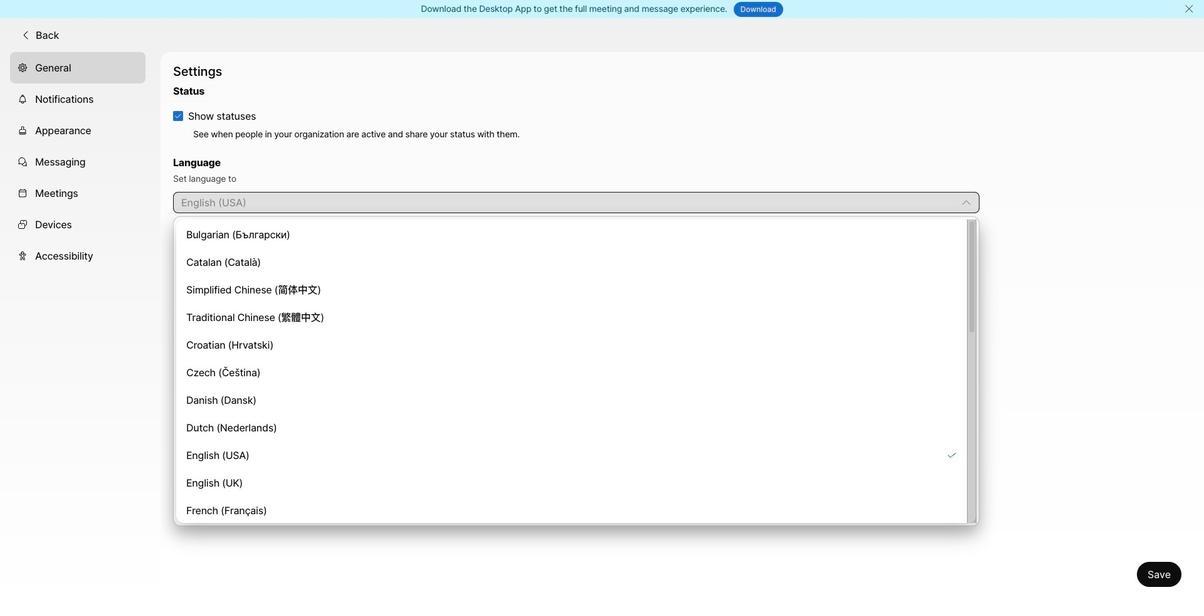 Task type: describe. For each thing, give the bounding box(es) containing it.
cancel_16 image
[[1184, 4, 1194, 14]]

appearance tab
[[10, 115, 145, 146]]

meetings tab
[[10, 177, 145, 209]]

general tab
[[10, 52, 145, 83]]

notifications tab
[[10, 83, 145, 115]]

accessibility tab
[[10, 240, 145, 271]]



Task type: locate. For each thing, give the bounding box(es) containing it.
list box
[[176, 220, 977, 523]]

devices tab
[[10, 209, 145, 240]]

settings navigation
[[0, 52, 161, 607]]

messaging tab
[[10, 146, 145, 177]]

option
[[179, 443, 965, 468]]



Task type: vqa. For each thing, say whether or not it's contained in the screenshot.
Notifications are muted for this space image
no



